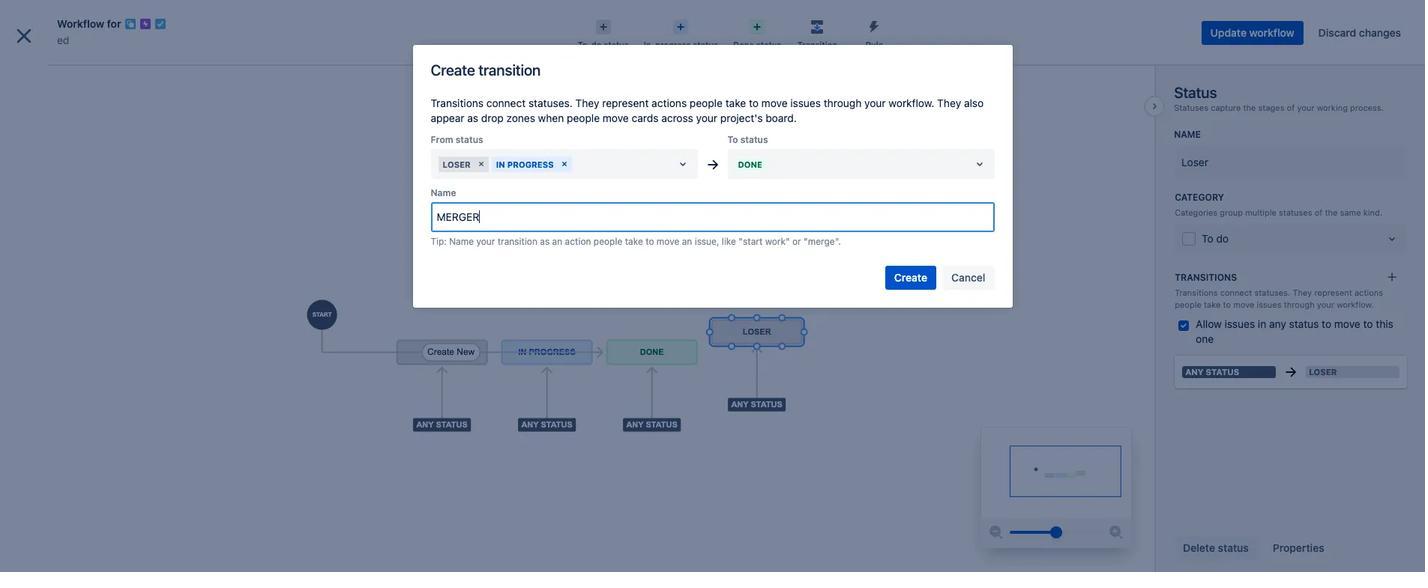 Task type: vqa. For each thing, say whether or not it's contained in the screenshot.
the left they
yes



Task type: locate. For each thing, give the bounding box(es) containing it.
through down transition
[[824, 97, 862, 109]]

people
[[690, 97, 723, 109], [567, 112, 600, 124], [594, 236, 623, 247], [1175, 300, 1202, 310]]

0 vertical spatial do
[[591, 40, 602, 49]]

any
[[1186, 367, 1204, 377]]

like
[[722, 236, 736, 247]]

from
[[431, 134, 453, 145]]

transition left action
[[498, 236, 538, 247]]

to for to do
[[1202, 233, 1214, 245]]

0 horizontal spatial create
[[431, 61, 475, 79]]

0 vertical spatial create button
[[597, 9, 648, 33]]

take right action
[[625, 236, 643, 247]]

transitions for transitions connect statuses. they represent actions people take to move issues through your workflow. they also appear as drop zones when people move cards across your project's board.
[[431, 97, 484, 109]]

represent up allow issues in any status to move to this one
[[1315, 288, 1353, 298]]

2 horizontal spatial they
[[1293, 288, 1312, 298]]

0 horizontal spatial workflow.
[[889, 97, 935, 109]]

workflow. inside the transitions connect statuses. they represent actions people take to move issues through your workflow. they also appear as drop zones when people move cards across your project's board.
[[889, 97, 935, 109]]

take inside the transitions connect statuses. they represent actions people take to move issues through your workflow. they also appear as drop zones when people move cards across your project's board.
[[726, 97, 746, 109]]

1 horizontal spatial issues
[[1225, 318, 1255, 331]]

actions inside transitions connect statuses. they represent actions people take to move issues through your workflow.
[[1355, 288, 1384, 298]]

create up appear
[[431, 61, 475, 79]]

issues inside allow issues in any status to move to this one
[[1225, 318, 1255, 331]]

as left drop
[[467, 112, 478, 124]]

zoom out image
[[988, 524, 1006, 542]]

take up project's
[[726, 97, 746, 109]]

represent up the cards
[[602, 97, 649, 109]]

loser down allow issues in any status to move to this one
[[1309, 367, 1337, 377]]

0 vertical spatial take
[[726, 97, 746, 109]]

0 vertical spatial status
[[1174, 84, 1217, 101]]

through
[[824, 97, 862, 109], [1284, 300, 1315, 310]]

to-do status button
[[570, 15, 636, 51]]

from status
[[431, 134, 483, 145]]

0 horizontal spatial take
[[625, 236, 643, 247]]

through up allow issues in any status to move to this one
[[1284, 300, 1315, 310]]

discard changes button
[[1310, 21, 1410, 45]]

people up across
[[690, 97, 723, 109]]

represent inside transitions connect statuses. they represent actions people take to move issues through your workflow.
[[1315, 288, 1353, 298]]

in
[[1258, 318, 1267, 331]]

transition button
[[789, 15, 846, 51]]

1 vertical spatial through
[[1284, 300, 1315, 310]]

represent for transitions connect statuses. they represent actions people take to move issues through your workflow.
[[1315, 288, 1353, 298]]

1 horizontal spatial loser
[[1182, 156, 1209, 168]]

0 horizontal spatial open image
[[674, 155, 692, 173]]

represent
[[602, 97, 649, 109], [1315, 288, 1353, 298]]

1 horizontal spatial through
[[1284, 300, 1315, 310]]

transitions up appear
[[431, 97, 484, 109]]

1 horizontal spatial open image
[[1384, 231, 1402, 248]]

rule
[[866, 40, 883, 49]]

1 horizontal spatial create
[[606, 14, 639, 27]]

1 vertical spatial workflow.
[[1337, 300, 1374, 310]]

2 vertical spatial take
[[1204, 300, 1221, 310]]

0 horizontal spatial actions
[[652, 97, 687, 109]]

status left transition
[[757, 40, 782, 49]]

to inside create transition dialog
[[728, 134, 738, 145]]

statuses. for transitions connect statuses. they represent actions people take to move issues through your workflow.
[[1255, 288, 1291, 298]]

connect inside the transitions connect statuses. they represent actions people take to move issues through your workflow. they also appear as drop zones when people move cards across your project's board.
[[486, 97, 526, 109]]

2 vertical spatial create
[[894, 272, 928, 284]]

as inside the transitions connect statuses. they represent actions people take to move issues through your workflow. they also appear as drop zones when people move cards across your project's board.
[[467, 112, 478, 124]]

the left same
[[1325, 207, 1338, 217]]

people up allow
[[1175, 300, 1202, 310]]

done for done status
[[733, 40, 754, 49]]

do left in-
[[591, 40, 602, 49]]

1 vertical spatial connect
[[1221, 288, 1252, 298]]

of right statuses
[[1315, 207, 1323, 217]]

0 vertical spatial statuses.
[[529, 97, 573, 109]]

ed down ed link
[[45, 65, 58, 78]]

they up allow issues in any status to move to this one
[[1293, 288, 1312, 298]]

"merge".
[[804, 236, 841, 247]]

0 horizontal spatial the
[[1244, 103, 1256, 112]]

done down to status
[[738, 159, 763, 169]]

for
[[107, 17, 121, 30]]

zones
[[507, 112, 535, 124]]

to down project's
[[728, 134, 738, 145]]

issues inside the transitions connect statuses. they represent actions people take to move issues through your workflow. they also appear as drop zones when people move cards across your project's board.
[[791, 97, 821, 109]]

0 vertical spatial of
[[1287, 103, 1295, 112]]

0 vertical spatial create
[[606, 14, 639, 27]]

take inside transitions connect statuses. they represent actions people take to move issues through your workflow.
[[1204, 300, 1221, 310]]

to inside transitions connect statuses. they represent actions people take to move issues through your workflow.
[[1223, 300, 1231, 310]]

your right across
[[696, 112, 718, 124]]

1 vertical spatial issues
[[1257, 300, 1282, 310]]

workflow. left also
[[889, 97, 935, 109]]

0 vertical spatial connect
[[486, 97, 526, 109]]

issues left in
[[1225, 318, 1255, 331]]

to inside the transitions connect statuses. they represent actions people take to move issues through your workflow. they also appear as drop zones when people move cards across your project's board.
[[749, 97, 759, 109]]

1 horizontal spatial do
[[1217, 233, 1229, 245]]

status statuses capture the stages of your working process.
[[1174, 84, 1384, 112]]

through inside the transitions connect statuses. they represent actions people take to move issues through your workflow. they also appear as drop zones when people move cards across your project's board.
[[824, 97, 862, 109]]

0 vertical spatial issues
[[791, 97, 821, 109]]

delete status button
[[1174, 537, 1258, 561]]

Search field
[[1140, 9, 1290, 33]]

actions
[[652, 97, 687, 109], [1355, 288, 1384, 298]]

0 vertical spatial through
[[824, 97, 862, 109]]

0 vertical spatial ed
[[57, 34, 69, 46]]

1 horizontal spatial actions
[[1355, 288, 1384, 298]]

1 horizontal spatial of
[[1315, 207, 1323, 217]]

create inside primary 'element'
[[606, 14, 639, 27]]

transitions inside transitions connect statuses. they represent actions people take to move issues through your workflow.
[[1175, 288, 1218, 298]]

in-progress status button
[[636, 15, 726, 51]]

they left also
[[937, 97, 961, 109]]

create for the rightmost create button
[[894, 272, 928, 284]]

do down group
[[1217, 233, 1229, 245]]

connect up drop
[[486, 97, 526, 109]]

1 horizontal spatial the
[[1325, 207, 1338, 217]]

do
[[591, 40, 602, 49], [1217, 233, 1229, 245]]

1 vertical spatial transitions
[[1175, 272, 1237, 284]]

as left action
[[540, 236, 550, 247]]

they down to-
[[576, 97, 600, 109]]

actions up this
[[1355, 288, 1384, 298]]

transitions up allow
[[1175, 288, 1218, 298]]

create
[[606, 14, 639, 27], [431, 61, 475, 79], [894, 272, 928, 284]]

an
[[552, 236, 563, 247], [682, 236, 692, 247]]

2 vertical spatial issues
[[1225, 318, 1255, 331]]

1 vertical spatial create button
[[885, 266, 937, 290]]

open image
[[674, 155, 692, 173], [1384, 231, 1402, 248]]

0 vertical spatial done
[[733, 40, 754, 49]]

actions up across
[[652, 97, 687, 109]]

stages
[[1259, 103, 1285, 112]]

1 vertical spatial to
[[1202, 233, 1214, 245]]

an left issue,
[[682, 236, 692, 247]]

1 vertical spatial actions
[[1355, 288, 1384, 298]]

1 vertical spatial of
[[1315, 207, 1323, 217]]

0 vertical spatial as
[[467, 112, 478, 124]]

take
[[726, 97, 746, 109], [625, 236, 643, 247], [1204, 300, 1221, 310]]

0 horizontal spatial do
[[591, 40, 602, 49]]

workflow.
[[889, 97, 935, 109], [1337, 300, 1374, 310]]

1 vertical spatial do
[[1217, 233, 1229, 245]]

of inside category categories group multiple statuses of the same kind.
[[1315, 207, 1323, 217]]

transition up zones
[[478, 61, 541, 79]]

done right in-progress status
[[733, 40, 754, 49]]

allow
[[1196, 318, 1222, 331]]

work"
[[765, 236, 790, 247]]

Zoom level range field
[[1010, 518, 1103, 548]]

connect
[[486, 97, 526, 109], [1221, 288, 1252, 298]]

issues for transitions connect statuses. they represent actions people take to move issues through your workflow.
[[1257, 300, 1282, 310]]

through inside transitions connect statuses. they represent actions people take to move issues through your workflow.
[[1284, 300, 1315, 310]]

workflow
[[1250, 26, 1295, 39]]

name
[[1174, 129, 1201, 140], [431, 187, 456, 199], [449, 236, 474, 247]]

they for transitions connect statuses. they represent actions people take to move issues through your workflow.
[[1293, 288, 1312, 298]]

name right tip:
[[449, 236, 474, 247]]

issues up board.
[[791, 97, 821, 109]]

update workflow
[[1211, 26, 1295, 39]]

project's
[[720, 112, 763, 124]]

statuses. up when
[[529, 97, 573, 109]]

status inside allow issues in any status to move to this one
[[1289, 318, 1319, 331]]

0 vertical spatial represent
[[602, 97, 649, 109]]

open image down across
[[674, 155, 692, 173]]

0 horizontal spatial connect
[[486, 97, 526, 109]]

ed down workflow
[[57, 34, 69, 46]]

jira software image
[[39, 12, 140, 30], [39, 12, 140, 30]]

your
[[865, 97, 886, 109], [1297, 103, 1315, 112], [696, 112, 718, 124], [476, 236, 495, 247], [1317, 300, 1335, 310]]

0 horizontal spatial represent
[[602, 97, 649, 109]]

statuses. inside the transitions connect statuses. they represent actions people take to move issues through your workflow. they also appear as drop zones when people move cards across your project's board.
[[529, 97, 573, 109]]

0 horizontal spatial issues
[[791, 97, 821, 109]]

status up clear image
[[456, 134, 483, 145]]

create up to-do status
[[606, 14, 639, 27]]

workflow. up allow issues in any status to move to this one
[[1337, 300, 1374, 310]]

1 vertical spatial name
[[431, 187, 456, 199]]

you're in the workflow viewfinder, use the arrow keys to move it element
[[982, 428, 1132, 518]]

category
[[1175, 192, 1225, 203]]

connect up allow
[[1221, 288, 1252, 298]]

0 vertical spatial workflow.
[[889, 97, 935, 109]]

create transition dialog
[[413, 45, 1013, 308]]

group
[[6, 275, 174, 356], [6, 275, 174, 315], [6, 315, 174, 356]]

1 horizontal spatial represent
[[1315, 288, 1353, 298]]

statuses. inside transitions connect statuses. they represent actions people take to move issues through your workflow.
[[1255, 288, 1291, 298]]

people inside transitions connect statuses. they represent actions people take to move issues through your workflow.
[[1175, 300, 1202, 310]]

actions inside the transitions connect statuses. they represent actions people take to move issues through your workflow. they also appear as drop zones when people move cards across your project's board.
[[652, 97, 687, 109]]

process.
[[1350, 103, 1384, 112]]

any status
[[1186, 367, 1240, 377]]

status up statuses
[[1174, 84, 1217, 101]]

create left the cancel
[[894, 272, 928, 284]]

0 vertical spatial name
[[1174, 129, 1201, 140]]

0 vertical spatial the
[[1244, 103, 1256, 112]]

update workflow button
[[1202, 21, 1304, 45]]

done inside popup button
[[733, 40, 754, 49]]

of for category
[[1315, 207, 1323, 217]]

your right tip:
[[476, 236, 495, 247]]

1 vertical spatial statuses.
[[1255, 288, 1291, 298]]

name inside status dialog
[[1174, 129, 1201, 140]]

0 horizontal spatial statuses.
[[529, 97, 573, 109]]

to do
[[1202, 233, 1229, 245]]

loser inside create transition dialog
[[443, 159, 471, 169]]

to down categories
[[1202, 233, 1214, 245]]

connect inside transitions connect statuses. they represent actions people take to move issues through your workflow.
[[1221, 288, 1252, 298]]

also
[[964, 97, 984, 109]]

same
[[1340, 207, 1361, 217]]

to-do status
[[578, 40, 629, 49]]

of inside status statuses capture the stages of your working process.
[[1287, 103, 1295, 112]]

0 horizontal spatial to
[[728, 134, 738, 145]]

they inside transitions connect statuses. they represent actions people take to move issues through your workflow.
[[1293, 288, 1312, 298]]

issues
[[791, 97, 821, 109], [1257, 300, 1282, 310], [1225, 318, 1255, 331]]

issues inside transitions connect statuses. they represent actions people take to move issues through your workflow.
[[1257, 300, 1282, 310]]

1 vertical spatial represent
[[1315, 288, 1353, 298]]

close workflow editor image
[[12, 24, 36, 48]]

name up tip:
[[431, 187, 456, 199]]

delete
[[1183, 542, 1216, 555]]

cards
[[632, 112, 659, 124]]

status right any
[[1289, 318, 1319, 331]]

1 vertical spatial done
[[738, 159, 763, 169]]

statuses. up any
[[1255, 288, 1291, 298]]

0 horizontal spatial as
[[467, 112, 478, 124]]

take up allow
[[1204, 300, 1221, 310]]

done
[[733, 40, 754, 49], [738, 159, 763, 169]]

open image up the create transition image
[[1384, 231, 1402, 248]]

clear image
[[475, 158, 487, 170]]

1 horizontal spatial to
[[1202, 233, 1214, 245]]

0 vertical spatial open image
[[674, 155, 692, 173]]

take for transitions connect statuses. they represent actions people take to move issues through your workflow. they also appear as drop zones when people move cards across your project's board.
[[726, 97, 746, 109]]

transition
[[478, 61, 541, 79], [498, 236, 538, 247]]

1 vertical spatial take
[[625, 236, 643, 247]]

create button
[[597, 9, 648, 33], [885, 266, 937, 290]]

1 horizontal spatial take
[[726, 97, 746, 109]]

0 vertical spatial to
[[728, 134, 738, 145]]

status
[[604, 40, 629, 49], [693, 40, 718, 49], [757, 40, 782, 49], [456, 134, 483, 145], [741, 134, 768, 145], [1289, 318, 1319, 331], [1218, 542, 1249, 555]]

ed
[[57, 34, 69, 46], [45, 65, 58, 78]]

the inside category categories group multiple statuses of the same kind.
[[1325, 207, 1338, 217]]

0 vertical spatial actions
[[652, 97, 687, 109]]

statuses
[[1174, 103, 1209, 112]]

done status button
[[726, 15, 789, 51]]

status down project's
[[741, 134, 768, 145]]

status right "progress"
[[693, 40, 718, 49]]

drop
[[481, 112, 504, 124]]

to
[[728, 134, 738, 145], [1202, 233, 1214, 245]]

name down statuses
[[1174, 129, 1201, 140]]

loser up category
[[1182, 156, 1209, 168]]

1 horizontal spatial connect
[[1221, 288, 1252, 298]]

0 vertical spatial transition
[[478, 61, 541, 79]]

1 vertical spatial as
[[540, 236, 550, 247]]

allow issues in any status to move to this one
[[1196, 318, 1394, 346]]

transitions down the to do
[[1175, 272, 1237, 284]]

clear image
[[558, 158, 570, 170]]

represent inside the transitions connect statuses. they represent actions people take to move issues through your workflow. they also appear as drop zones when people move cards across your project's board.
[[602, 97, 649, 109]]

issues up in
[[1257, 300, 1282, 310]]

workflow. inside transitions connect statuses. they represent actions people take to move issues through your workflow.
[[1337, 300, 1374, 310]]

they
[[576, 97, 600, 109], [937, 97, 961, 109], [1293, 288, 1312, 298]]

0 horizontal spatial create button
[[597, 9, 648, 33]]

0 horizontal spatial loser
[[443, 159, 471, 169]]

status right the delete
[[1218, 542, 1249, 555]]

Name field
[[432, 204, 993, 231]]

1 horizontal spatial statuses.
[[1255, 288, 1291, 298]]

1 horizontal spatial an
[[682, 236, 692, 247]]

create button up to-do status
[[597, 9, 648, 33]]

1 an from the left
[[552, 236, 563, 247]]

of
[[1287, 103, 1295, 112], [1315, 207, 1323, 217]]

done inside create transition dialog
[[738, 159, 763, 169]]

0 horizontal spatial through
[[824, 97, 862, 109]]

0 horizontal spatial they
[[576, 97, 600, 109]]

0 horizontal spatial of
[[1287, 103, 1295, 112]]

in-progress status
[[644, 40, 718, 49]]

do inside to-do status popup button
[[591, 40, 602, 49]]

transitions inside the transitions connect statuses. they represent actions people take to move issues through your workflow. they also appear as drop zones when people move cards across your project's board.
[[431, 97, 484, 109]]

0 vertical spatial transitions
[[431, 97, 484, 109]]

1 horizontal spatial as
[[540, 236, 550, 247]]

zoom in image
[[1108, 524, 1126, 542]]

across
[[662, 112, 693, 124]]

1 vertical spatial transition
[[498, 236, 538, 247]]

status inside popup button
[[757, 40, 782, 49]]

transitions connect statuses. they represent actions people take to move issues through your workflow.
[[1175, 288, 1384, 310]]

appear
[[431, 112, 464, 124]]

status right any at bottom right
[[1206, 367, 1240, 377]]

the left stages
[[1244, 103, 1256, 112]]

create button left cancel button
[[885, 266, 937, 290]]

move
[[762, 97, 788, 109], [603, 112, 629, 124], [657, 236, 680, 247], [1234, 300, 1255, 310], [1335, 318, 1361, 331]]

of right stages
[[1287, 103, 1295, 112]]

your up allow issues in any status to move to this one
[[1317, 300, 1335, 310]]

to
[[749, 97, 759, 109], [646, 236, 654, 247], [1223, 300, 1231, 310], [1322, 318, 1332, 331], [1364, 318, 1373, 331]]

the
[[1244, 103, 1256, 112], [1325, 207, 1338, 217]]

create banner
[[0, 0, 1425, 42]]

cancel
[[952, 272, 986, 284]]

as
[[467, 112, 478, 124], [540, 236, 550, 247]]

2 horizontal spatial take
[[1204, 300, 1221, 310]]

an left action
[[552, 236, 563, 247]]

to inside status dialog
[[1202, 233, 1214, 245]]

when
[[538, 112, 564, 124]]

your left working
[[1297, 103, 1315, 112]]

loser
[[1182, 156, 1209, 168], [443, 159, 471, 169], [1309, 367, 1337, 377]]

1 horizontal spatial workflow.
[[1337, 300, 1374, 310]]

kind.
[[1364, 207, 1383, 217]]

cancel button
[[943, 266, 995, 290]]

2 vertical spatial transitions
[[1175, 288, 1218, 298]]

1 vertical spatial the
[[1325, 207, 1338, 217]]

people right action
[[594, 236, 623, 247]]

"start
[[739, 236, 763, 247]]

2 horizontal spatial issues
[[1257, 300, 1282, 310]]

tip:
[[431, 236, 447, 247]]

loser down 'from status'
[[443, 159, 471, 169]]

0 horizontal spatial an
[[552, 236, 563, 247]]

any
[[1270, 318, 1287, 331]]

take for transitions connect statuses. they represent actions people take to move issues through your workflow.
[[1204, 300, 1221, 310]]

2 horizontal spatial create
[[894, 272, 928, 284]]



Task type: describe. For each thing, give the bounding box(es) containing it.
group
[[1220, 207, 1243, 217]]

do for to-
[[591, 40, 602, 49]]

to status
[[728, 134, 768, 145]]

connect for transitions connect statuses. they represent actions people take to move issues through your workflow. they also appear as drop zones when people move cards across your project's board.
[[486, 97, 526, 109]]

progress
[[655, 40, 691, 49]]

transitions for transitions connect statuses. they represent actions people take to move issues through your workflow.
[[1175, 288, 1218, 298]]

in progress
[[496, 159, 554, 169]]

your inside transitions connect statuses. they represent actions people take to move issues through your workflow.
[[1317, 300, 1335, 310]]

update
[[1211, 26, 1247, 39]]

1 horizontal spatial create button
[[885, 266, 937, 290]]

move inside transitions connect statuses. they represent actions people take to move issues through your workflow.
[[1234, 300, 1255, 310]]

primary element
[[9, 0, 1140, 42]]

move inside allow issues in any status to move to this one
[[1335, 318, 1361, 331]]

board.
[[766, 112, 797, 124]]

capture
[[1211, 103, 1241, 112]]

multiple
[[1246, 207, 1277, 217]]

the inside status statuses capture the stages of your working process.
[[1244, 103, 1256, 112]]

workflow
[[57, 17, 104, 30]]

ed link
[[57, 31, 69, 49]]

1 vertical spatial ed
[[45, 65, 58, 78]]

of for status
[[1287, 103, 1295, 112]]

done for done
[[738, 159, 763, 169]]

open image
[[971, 155, 989, 173]]

1 vertical spatial open image
[[1384, 231, 1402, 248]]

actions for transitions connect statuses. they represent actions people take to move issues through your workflow.
[[1355, 288, 1384, 298]]

or
[[793, 236, 801, 247]]

working
[[1317, 103, 1348, 112]]

2 horizontal spatial loser
[[1309, 367, 1337, 377]]

create transition image
[[1387, 272, 1399, 284]]

transitions connect statuses. they represent actions people take to move issues through your workflow. they also appear as drop zones when people move cards across your project's board.
[[431, 97, 984, 124]]

categories
[[1175, 207, 1218, 217]]

in-
[[644, 40, 655, 49]]

action
[[565, 236, 591, 247]]

one
[[1196, 333, 1214, 346]]

statuses. for transitions connect statuses. they represent actions people take to move issues through your workflow. they also appear as drop zones when people move cards across your project's board.
[[529, 97, 573, 109]]

workflow for
[[57, 17, 121, 30]]

properties button
[[1264, 537, 1334, 561]]

transition
[[798, 40, 838, 49]]

changes
[[1359, 26, 1401, 39]]

2 vertical spatial name
[[449, 236, 474, 247]]

status dialog
[[0, 0, 1425, 573]]

your down rule
[[865, 97, 886, 109]]

status inside button
[[1218, 542, 1249, 555]]

connect for transitions connect statuses. they represent actions people take to move issues through your workflow.
[[1221, 288, 1252, 298]]

discard
[[1319, 26, 1357, 39]]

status inside status statuses capture the stages of your working process.
[[1174, 84, 1217, 101]]

1 vertical spatial status
[[1206, 367, 1240, 377]]

issues for transitions connect statuses. they represent actions people take to move issues through your workflow. they also appear as drop zones when people move cards across your project's board.
[[791, 97, 821, 109]]

discard changes
[[1319, 26, 1401, 39]]

people right when
[[567, 112, 600, 124]]

workflow. for transitions connect statuses. they represent actions people take to move issues through your workflow.
[[1337, 300, 1374, 310]]

done status
[[733, 40, 782, 49]]

From status text field
[[575, 157, 578, 172]]

create transition
[[431, 61, 541, 79]]

your inside status statuses capture the stages of your working process.
[[1297, 103, 1315, 112]]

do for to
[[1217, 233, 1229, 245]]

progress
[[507, 159, 554, 169]]

this
[[1376, 318, 1394, 331]]

through for transitions connect statuses. they represent actions people take to move issues through your workflow. they also appear as drop zones when people move cards across your project's board.
[[824, 97, 862, 109]]

workflow. for transitions connect statuses. they represent actions people take to move issues through your workflow. they also appear as drop zones when people move cards across your project's board.
[[889, 97, 935, 109]]

statuses
[[1279, 207, 1313, 217]]

ed inside status dialog
[[57, 34, 69, 46]]

create button inside primary 'element'
[[597, 9, 648, 33]]

create for create button in the primary 'element'
[[606, 14, 639, 27]]

status right to-
[[604, 40, 629, 49]]

2 an from the left
[[682, 236, 692, 247]]

issue,
[[695, 236, 719, 247]]

to-
[[578, 40, 591, 49]]

in
[[496, 159, 505, 169]]

category categories group multiple statuses of the same kind.
[[1175, 192, 1383, 217]]

tip: name your transition as an action people take to move an issue, like "start work" or "merge".
[[431, 236, 841, 247]]

delete status
[[1183, 542, 1249, 555]]

actions for transitions connect statuses. they represent actions people take to move issues through your workflow. they also appear as drop zones when people move cards across your project's board.
[[652, 97, 687, 109]]

1 horizontal spatial they
[[937, 97, 961, 109]]

through for transitions connect statuses. they represent actions people take to move issues through your workflow.
[[1284, 300, 1315, 310]]

to for to status
[[728, 134, 738, 145]]

rule button
[[846, 15, 903, 51]]

1 vertical spatial create
[[431, 61, 475, 79]]

represent for transitions connect statuses. they represent actions people take to move issues through your workflow. they also appear as drop zones when people move cards across your project's board.
[[602, 97, 649, 109]]

they for transitions connect statuses. they represent actions people take to move issues through your workflow. they also appear as drop zones when people move cards across your project's board.
[[576, 97, 600, 109]]

properties
[[1273, 542, 1325, 555]]



